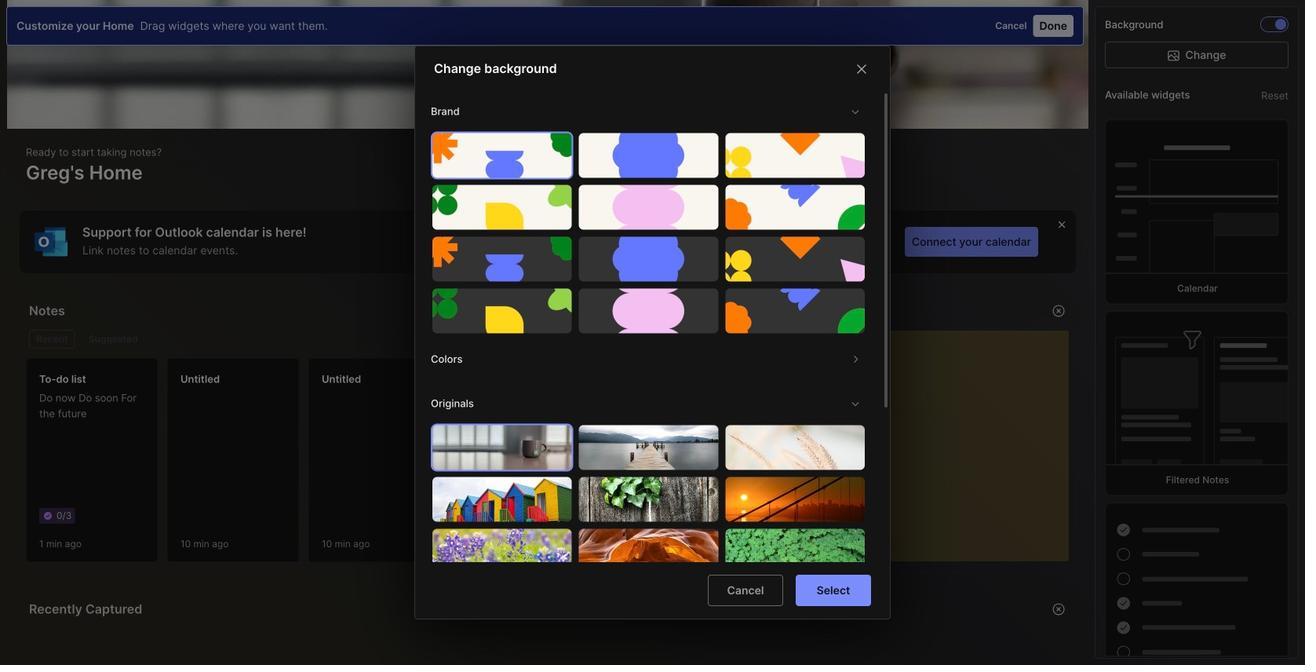 Task type: locate. For each thing, give the bounding box(es) containing it.
edit widget title image
[[825, 303, 840, 319]]



Task type: describe. For each thing, give the bounding box(es) containing it.
close image
[[853, 60, 872, 79]]



Task type: vqa. For each thing, say whether or not it's contained in the screenshot.
Edit widget title image
yes



